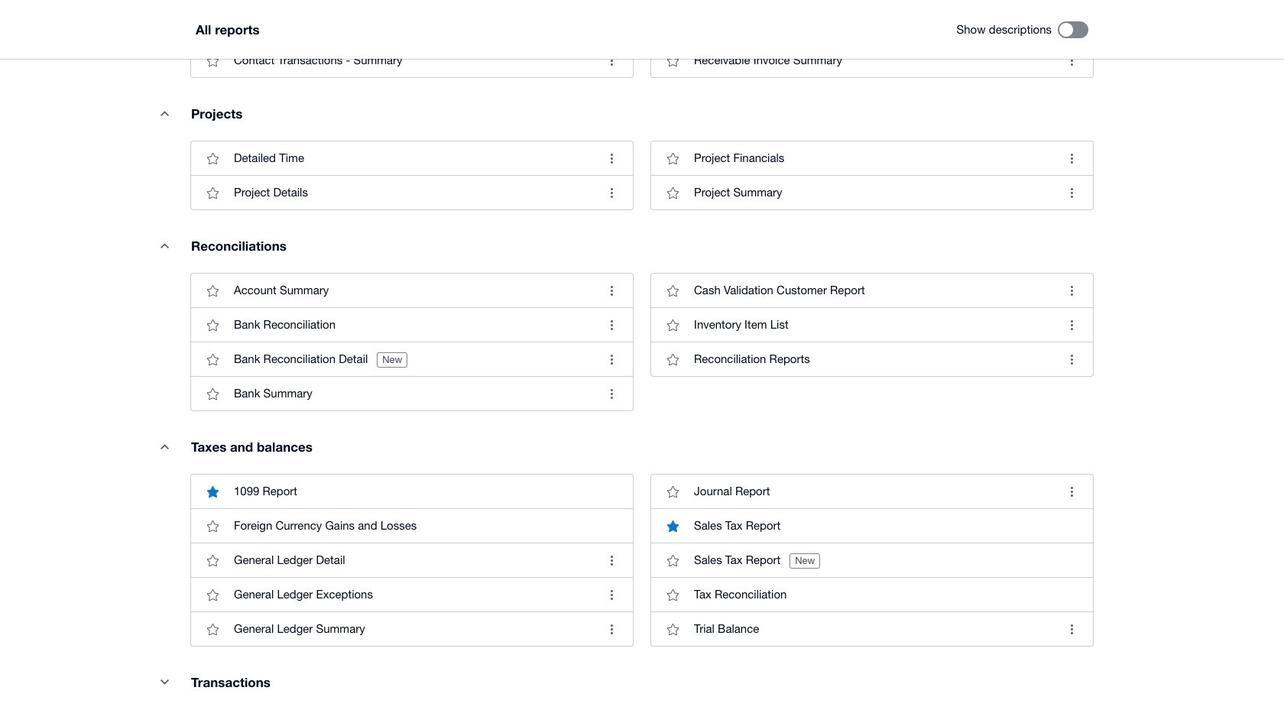 Task type: describe. For each thing, give the bounding box(es) containing it.
2 more options image from the top
[[596, 275, 627, 306]]

0 vertical spatial remove favorite image
[[197, 477, 228, 507]]

5 more options image from the top
[[596, 614, 627, 645]]

2 expand report group image from the top
[[149, 431, 180, 462]]

1 more options image from the top
[[596, 143, 627, 174]]

1 horizontal spatial remove favorite image
[[658, 511, 688, 541]]



Task type: vqa. For each thing, say whether or not it's contained in the screenshot.
the middle 'Expand report group' icon
yes



Task type: locate. For each thing, give the bounding box(es) containing it.
1 vertical spatial remove favorite image
[[658, 511, 688, 541]]

more options image
[[596, 45, 627, 76], [1057, 45, 1087, 76], [1057, 143, 1087, 174], [596, 178, 627, 208], [596, 310, 627, 340], [596, 379, 627, 409], [596, 580, 627, 610]]

expand report group image
[[149, 98, 180, 129], [149, 431, 180, 462]]

expand report group image
[[149, 230, 180, 261]]

1 vertical spatial expand report group image
[[149, 431, 180, 462]]

more options image
[[596, 143, 627, 174], [596, 275, 627, 306], [596, 344, 627, 375], [596, 545, 627, 576], [596, 614, 627, 645]]

collapse report group image
[[149, 667, 180, 697]]

1 expand report group image from the top
[[149, 98, 180, 129]]

4 more options image from the top
[[596, 545, 627, 576]]

remove favorite image
[[197, 477, 228, 507], [658, 511, 688, 541]]

favorite image
[[197, 45, 228, 76], [658, 45, 688, 76], [658, 143, 688, 174], [197, 178, 228, 208], [658, 178, 688, 208], [658, 275, 688, 306], [197, 379, 228, 409], [658, 477, 688, 507], [197, 545, 228, 576], [197, 580, 228, 610], [197, 614, 228, 645], [658, 614, 688, 645]]

3 more options image from the top
[[596, 344, 627, 375]]

favorite image
[[197, 143, 228, 174], [197, 275, 228, 306], [197, 310, 228, 340], [658, 310, 688, 340], [197, 344, 228, 375], [658, 344, 688, 375], [197, 511, 228, 541], [658, 545, 688, 576], [658, 580, 688, 610]]

0 horizontal spatial remove favorite image
[[197, 477, 228, 507]]

0 vertical spatial expand report group image
[[149, 98, 180, 129]]



